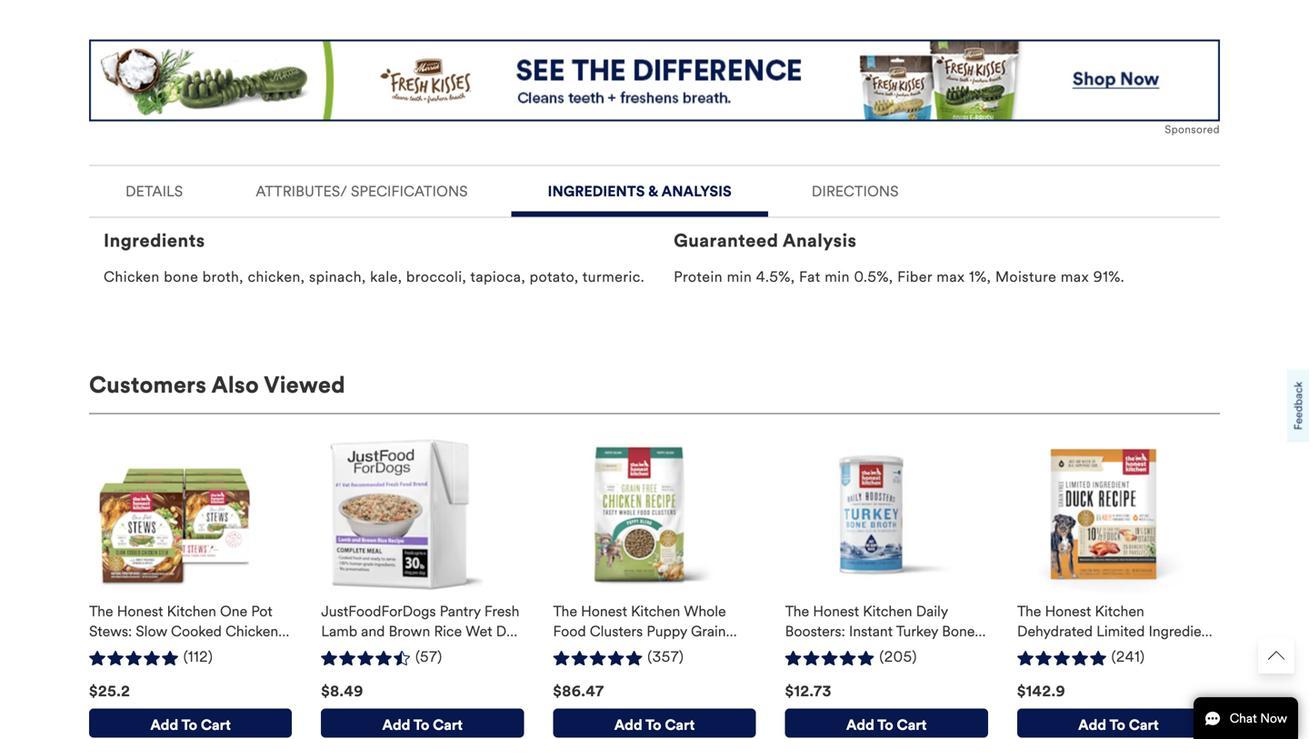 Task type: locate. For each thing, give the bounding box(es) containing it.
details
[[125, 182, 183, 200]]

tapioca,
[[471, 268, 526, 286]]

add for 3rd add to cart button from right
[[614, 716, 643, 734]]

ingredients & analysis button
[[512, 166, 768, 211]]

5 add from the left
[[1079, 716, 1107, 734]]

4 add to cart button from the left
[[785, 709, 988, 738]]

min
[[727, 268, 752, 286], [825, 268, 850, 286]]

4 to from the left
[[878, 716, 894, 734]]

attributes/
[[256, 182, 347, 200]]

1 add to cart button from the left
[[89, 709, 292, 738]]

sponsored link
[[89, 39, 1220, 138]]

add for fifth add to cart button from the left
[[1079, 716, 1107, 734]]

protein
[[674, 268, 723, 286]]

viewed
[[264, 371, 345, 399]]

4 add from the left
[[847, 716, 875, 734]]

customers also viewed
[[89, 371, 345, 399]]

1 cart from the left
[[201, 716, 231, 734]]

1 add from the left
[[150, 716, 178, 734]]

1 horizontal spatial min
[[825, 268, 850, 286]]

max left 1%, in the right top of the page
[[937, 268, 965, 286]]

scroll to top image
[[1269, 647, 1285, 664]]

add
[[150, 716, 178, 734], [382, 716, 411, 734], [614, 716, 643, 734], [847, 716, 875, 734], [1079, 716, 1107, 734]]

2 cart from the left
[[433, 716, 463, 734]]

ingredients
[[548, 182, 645, 200]]

specifications
[[351, 182, 468, 200]]

0.5%,
[[854, 268, 893, 286]]

moisture
[[996, 268, 1057, 286]]

2 to from the left
[[414, 716, 430, 734]]

details button
[[96, 166, 212, 211]]

product details tab list
[[89, 165, 1220, 302]]

5 to from the left
[[1110, 716, 1126, 734]]

1 horizontal spatial max
[[1061, 268, 1089, 286]]

max left 91%.
[[1061, 268, 1089, 286]]

3 to from the left
[[646, 716, 662, 734]]

1 to from the left
[[181, 716, 197, 734]]

2 add to cart from the left
[[382, 716, 463, 734]]

91%.
[[1094, 268, 1125, 286]]

0 horizontal spatial min
[[727, 268, 752, 286]]

3 cart from the left
[[665, 716, 695, 734]]

cart for second add to cart button from right
[[897, 716, 927, 734]]

2 add from the left
[[382, 716, 411, 734]]

add to cart button
[[89, 709, 292, 738], [321, 709, 524, 738], [553, 709, 756, 738], [785, 709, 988, 738], [1017, 709, 1220, 738]]

1 max from the left
[[937, 268, 965, 286]]

cart
[[201, 716, 231, 734], [433, 716, 463, 734], [665, 716, 695, 734], [897, 716, 927, 734], [1129, 716, 1159, 734]]

4 cart from the left
[[897, 716, 927, 734]]

2 min from the left
[[825, 268, 850, 286]]

attributes/ specifications button
[[227, 166, 497, 211]]

2 add to cart button from the left
[[321, 709, 524, 738]]

1%,
[[969, 268, 991, 286]]

broccoli,
[[406, 268, 467, 286]]

fiber
[[898, 268, 933, 286]]

min left 4.5%,
[[727, 268, 752, 286]]

protein min 4.5%, fat min 0.5%, fiber max 1%, moisture max 91%.
[[674, 268, 1125, 286]]

min right fat
[[825, 268, 850, 286]]

to
[[181, 716, 197, 734], [414, 716, 430, 734], [646, 716, 662, 734], [878, 716, 894, 734], [1110, 716, 1126, 734]]

turmeric.
[[583, 268, 645, 286]]

1 add to cart from the left
[[150, 716, 231, 734]]

max
[[937, 268, 965, 286], [1061, 268, 1089, 286]]

0 horizontal spatial max
[[937, 268, 965, 286]]

2 max from the left
[[1061, 268, 1089, 286]]

5 add to cart button from the left
[[1017, 709, 1220, 738]]

5 cart from the left
[[1129, 716, 1159, 734]]

add for fifth add to cart button from the right
[[150, 716, 178, 734]]

add to cart
[[150, 716, 231, 734], [382, 716, 463, 734], [614, 716, 695, 734], [847, 716, 927, 734], [1079, 716, 1159, 734]]

to for fourth add to cart button from the right
[[414, 716, 430, 734]]

to for fifth add to cart button from the right
[[181, 716, 197, 734]]

3 add from the left
[[614, 716, 643, 734]]

add for fourth add to cart button from the right
[[382, 716, 411, 734]]

chicken
[[104, 268, 160, 286]]

kale,
[[370, 268, 402, 286]]

to for second add to cart button from right
[[878, 716, 894, 734]]

bone
[[164, 268, 198, 286]]



Task type: vqa. For each thing, say whether or not it's contained in the screenshot.
"Cart"
yes



Task type: describe. For each thing, give the bounding box(es) containing it.
to for 3rd add to cart button from right
[[646, 716, 662, 734]]

5 add to cart from the left
[[1079, 716, 1159, 734]]

3 add to cart button from the left
[[553, 709, 756, 738]]

cart for fourth add to cart button from the right
[[433, 716, 463, 734]]

4.5%,
[[756, 268, 795, 286]]

1 min from the left
[[727, 268, 752, 286]]

spinach,
[[309, 268, 366, 286]]

analysis
[[662, 182, 732, 200]]

styled arrow button link
[[1259, 637, 1295, 674]]

cart for fifth add to cart button from the right
[[201, 716, 231, 734]]

chicken bone broth, chicken, spinach, kale, broccoli, tapioca, potato, turmeric.
[[104, 268, 645, 286]]

4 add to cart from the left
[[847, 716, 927, 734]]

3 add to cart from the left
[[614, 716, 695, 734]]

directions button
[[783, 166, 928, 211]]

&
[[649, 182, 659, 200]]

attributes/ specifications
[[256, 182, 468, 200]]

cart for fifth add to cart button from the left
[[1129, 716, 1159, 734]]

fat
[[799, 268, 821, 286]]

also
[[212, 371, 259, 399]]

guaranteed analysis
[[674, 229, 857, 252]]

cart for 3rd add to cart button from right
[[665, 716, 695, 734]]

analysis
[[783, 229, 857, 252]]

broth,
[[203, 268, 244, 286]]

potato,
[[530, 268, 579, 286]]

chicken,
[[248, 268, 305, 286]]

to for fifth add to cart button from the left
[[1110, 716, 1126, 734]]

ingredients & analysis
[[548, 182, 732, 200]]

customers
[[89, 371, 207, 399]]

guaranteed
[[674, 229, 779, 252]]

ingredients
[[104, 229, 205, 252]]

add for second add to cart button from right
[[847, 716, 875, 734]]

sponsored
[[1165, 123, 1220, 136]]

directions
[[812, 182, 899, 200]]



